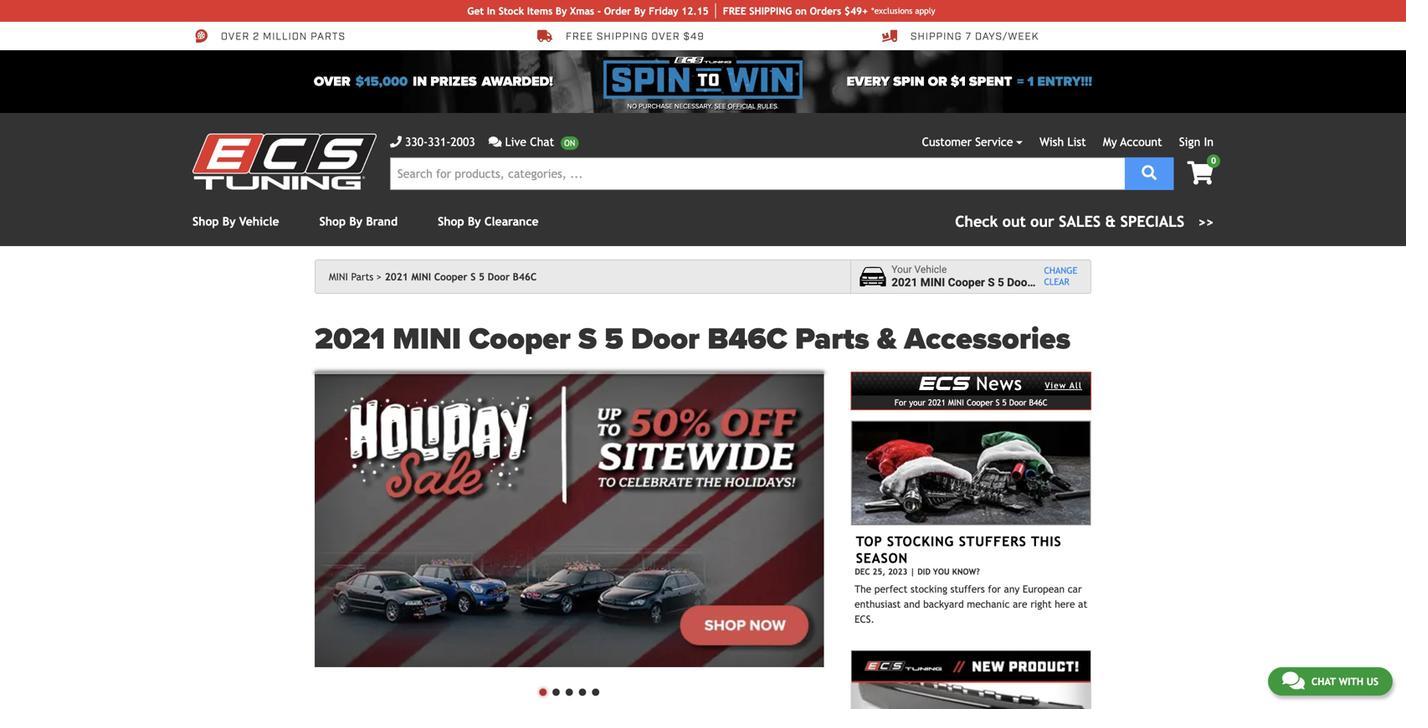 Task type: locate. For each thing, give the bounding box(es) containing it.
enthusiast
[[855, 598, 901, 610]]

s
[[471, 271, 476, 283], [988, 276, 995, 289], [578, 321, 597, 357], [996, 398, 1000, 407]]

0 horizontal spatial over
[[221, 30, 250, 43]]

customer service button
[[922, 133, 1023, 151]]

customer service
[[922, 135, 1013, 149]]

mini right mini parts link on the top of page
[[411, 271, 431, 283]]

1 horizontal spatial chat
[[1312, 676, 1336, 687]]

see
[[715, 102, 726, 111]]

by left "brand" on the top left of page
[[349, 215, 363, 228]]

1 vertical spatial &
[[877, 321, 897, 357]]

free
[[566, 30, 594, 43]]

friday
[[649, 5, 679, 17]]

service
[[975, 135, 1013, 149]]

2021 down your in the top right of the page
[[892, 276, 918, 289]]

ecs.
[[855, 613, 875, 625]]

25,
[[873, 567, 886, 576]]

cooper inside your vehicle 2021 mini cooper s 5 door b46c
[[948, 276, 985, 289]]

over for over $15,000 in prizes
[[314, 74, 350, 90]]

0 horizontal spatial in
[[487, 5, 496, 17]]

0 vertical spatial &
[[1105, 213, 1116, 230]]

=
[[1017, 74, 1024, 90]]

& right sales
[[1105, 213, 1116, 230]]

clear
[[1044, 277, 1070, 287]]

comments image
[[1282, 671, 1305, 691]]

wish list
[[1040, 135, 1086, 149]]

0 vertical spatial vehicle
[[239, 215, 279, 228]]

over
[[221, 30, 250, 43], [314, 74, 350, 90]]

stocking
[[887, 534, 954, 549]]

my account
[[1103, 135, 1162, 149]]

2021 mini cooper s 5 door b46c parts & accessories
[[315, 321, 1071, 357]]

purchase
[[639, 102, 673, 111]]

every
[[847, 74, 890, 90]]

1 vertical spatial vehicle
[[915, 264, 947, 276]]

by down ecs tuning image
[[222, 215, 236, 228]]

mini down ecs in the right of the page
[[948, 398, 964, 407]]

in right the sign
[[1204, 135, 1214, 149]]

your
[[909, 398, 926, 407]]

ecs tuning 'spin to win' contest logo image
[[604, 57, 803, 99]]

2 horizontal spatial shop
[[438, 215, 464, 228]]

clear link
[[1044, 277, 1078, 288]]

did
[[918, 567, 931, 576]]

0 horizontal spatial shop
[[193, 215, 219, 228]]

shipping
[[911, 30, 962, 43]]

view all
[[1045, 380, 1082, 390]]

4 • from the left
[[576, 676, 589, 705]]

over left 2
[[221, 30, 250, 43]]

0 horizontal spatial chat
[[530, 135, 554, 149]]

million
[[263, 30, 307, 43]]

3 shop from the left
[[438, 215, 464, 228]]

sales & specials
[[1059, 213, 1185, 230]]

in for get
[[487, 5, 496, 17]]

sign in
[[1179, 135, 1214, 149]]

parts
[[351, 271, 374, 283], [795, 321, 870, 357]]

7
[[966, 30, 972, 43]]

shop
[[193, 215, 219, 228], [319, 215, 346, 228], [438, 215, 464, 228]]

s inside your vehicle 2021 mini cooper s 5 door b46c
[[988, 276, 995, 289]]

stock
[[499, 5, 524, 17]]

& up for
[[877, 321, 897, 357]]

you
[[933, 567, 950, 576]]

top
[[856, 534, 883, 549]]

0 horizontal spatial vehicle
[[239, 215, 279, 228]]

all
[[1070, 380, 1082, 390]]

search image
[[1142, 165, 1157, 180]]

1 vertical spatial in
[[1204, 135, 1214, 149]]

mini down "2021 mini cooper s 5 door b46c"
[[393, 321, 461, 357]]

chat right live
[[530, 135, 554, 149]]

any
[[1004, 583, 1020, 595]]

1 horizontal spatial over
[[314, 74, 350, 90]]

parts
[[311, 30, 346, 43]]

vehicle down ecs tuning image
[[239, 215, 279, 228]]

|
[[910, 567, 915, 576]]

accessories
[[905, 321, 1071, 357]]

at
[[1078, 598, 1088, 610]]

chat with us link
[[1268, 667, 1393, 696]]

change
[[1044, 265, 1078, 276]]

your vehicle 2021 mini cooper s 5 door b46c
[[892, 264, 1062, 289]]

vehicle right your in the top right of the page
[[915, 264, 947, 276]]

comments image
[[489, 136, 502, 148]]

b46c inside your vehicle 2021 mini cooper s 5 door b46c
[[1035, 276, 1062, 289]]

by for shop by vehicle
[[222, 215, 236, 228]]

1 vertical spatial over
[[314, 74, 350, 90]]

$49
[[684, 30, 705, 43]]

1 horizontal spatial vehicle
[[915, 264, 947, 276]]

$1
[[951, 74, 966, 90]]

mini up accessories at the right
[[921, 276, 945, 289]]

top stocking stuffers this season image
[[851, 420, 1092, 526]]

shop by vehicle
[[193, 215, 279, 228]]

2
[[253, 30, 260, 43]]

in right the get in the top left of the page
[[487, 5, 496, 17]]

chat left with
[[1312, 676, 1336, 687]]

the
[[855, 583, 872, 595]]

2 shop from the left
[[319, 215, 346, 228]]

phone image
[[390, 136, 402, 148]]

1 horizontal spatial &
[[1105, 213, 1116, 230]]

1 horizontal spatial shop
[[319, 215, 346, 228]]

sales & specials link
[[955, 210, 1214, 233]]

clearance
[[485, 215, 539, 228]]

shop by clearance
[[438, 215, 539, 228]]

over
[[652, 30, 680, 43]]

2021
[[385, 271, 408, 283], [892, 276, 918, 289], [315, 321, 385, 357], [928, 398, 946, 407]]

perfect
[[875, 583, 908, 595]]

0 vertical spatial parts
[[351, 271, 374, 283]]

news
[[976, 373, 1023, 394]]

5
[[479, 271, 485, 283], [998, 276, 1004, 289], [605, 321, 624, 357], [1002, 398, 1007, 407]]

1 vertical spatial parts
[[795, 321, 870, 357]]

2021 right your
[[928, 398, 946, 407]]

.
[[778, 102, 779, 111]]

1 vertical spatial chat
[[1312, 676, 1336, 687]]

1 shop from the left
[[193, 215, 219, 228]]

live
[[505, 135, 527, 149]]

over down parts
[[314, 74, 350, 90]]

1 horizontal spatial in
[[1204, 135, 1214, 149]]

see official rules link
[[715, 101, 778, 111]]

by right the order
[[634, 5, 646, 17]]

know?
[[952, 567, 980, 576]]

330-
[[405, 135, 428, 149]]

0 vertical spatial in
[[487, 5, 496, 17]]

for your 2021 mini cooper s 5 door b46c
[[895, 398, 1048, 407]]

mini down shop by brand link
[[329, 271, 348, 283]]

$15,000
[[356, 74, 408, 90]]

•
[[536, 676, 550, 705], [550, 676, 563, 705], [563, 676, 576, 705], [576, 676, 589, 705], [589, 676, 602, 705]]

1
[[1028, 74, 1034, 90]]

account
[[1121, 135, 1162, 149]]

by left clearance
[[468, 215, 481, 228]]

330-331-2003
[[405, 135, 475, 149]]

vehicle
[[239, 215, 279, 228], [915, 264, 947, 276]]

0 vertical spatial over
[[221, 30, 250, 43]]

Search text field
[[390, 157, 1125, 190]]



Task type: describe. For each thing, give the bounding box(es) containing it.
2 • from the left
[[550, 676, 563, 705]]

in
[[413, 74, 427, 90]]

2021 right mini parts link on the top of page
[[385, 271, 408, 283]]

330-331-2003 link
[[390, 133, 475, 151]]

0 horizontal spatial &
[[877, 321, 897, 357]]

5 inside your vehicle 2021 mini cooper s 5 door b46c
[[998, 276, 1004, 289]]

car
[[1068, 583, 1082, 595]]

shop by brand link
[[319, 215, 398, 228]]

by for shop by clearance
[[468, 215, 481, 228]]

3 • from the left
[[563, 676, 576, 705]]

5 • from the left
[[589, 676, 602, 705]]

door inside your vehicle 2021 mini cooper s 5 door b46c
[[1007, 276, 1032, 289]]

mini parts
[[329, 271, 374, 283]]

mechanic
[[967, 598, 1010, 610]]

official
[[728, 102, 756, 111]]

shop for shop by clearance
[[438, 215, 464, 228]]

customer
[[922, 135, 972, 149]]

xmas
[[570, 5, 594, 17]]

necessary.
[[675, 102, 713, 111]]

orders
[[810, 5, 842, 17]]

brand
[[366, 215, 398, 228]]

are
[[1013, 598, 1028, 610]]

over $15,000 in prizes
[[314, 74, 477, 90]]

-
[[597, 5, 601, 17]]

ecs news
[[920, 370, 1023, 394]]

*exclusions
[[871, 6, 913, 15]]

my account link
[[1103, 135, 1162, 149]]

stocking
[[911, 583, 948, 595]]

*exclusions apply link
[[871, 5, 936, 17]]

0 horizontal spatial parts
[[351, 271, 374, 283]]

shipping 7 days/week link
[[882, 28, 1039, 44]]

no purchase necessary. see official rules .
[[627, 102, 779, 111]]

dec
[[855, 567, 870, 576]]

new bremmen parts f56 f55 f57  front bumper cover! pdc image
[[851, 650, 1092, 709]]

2021 down mini parts
[[315, 321, 385, 357]]

2003
[[451, 135, 475, 149]]

12.15
[[682, 5, 709, 17]]

right
[[1031, 598, 1052, 610]]

chat with us
[[1312, 676, 1379, 687]]

stuffers
[[959, 534, 1027, 549]]

order
[[604, 5, 631, 17]]

your
[[892, 264, 912, 276]]

free shipping over $49 link
[[537, 28, 705, 44]]

1 • from the left
[[536, 676, 550, 705]]

over for over 2 million parts
[[221, 30, 250, 43]]

by for shop by brand
[[349, 215, 363, 228]]

shop for shop by vehicle
[[193, 215, 219, 228]]

mini inside your vehicle 2021 mini cooper s 5 door b46c
[[921, 276, 945, 289]]

shop by vehicle link
[[193, 215, 279, 228]]

rules
[[758, 102, 778, 111]]

sign in link
[[1179, 135, 1214, 149]]

get in stock items by xmas - order by friday 12.15
[[467, 5, 709, 17]]

1 horizontal spatial parts
[[795, 321, 870, 357]]

• • • • •
[[536, 676, 602, 705]]

apply
[[915, 6, 936, 15]]

0 link
[[1174, 154, 1221, 186]]

live chat link
[[489, 133, 579, 151]]

sign
[[1179, 135, 1201, 149]]

no
[[627, 102, 637, 111]]

live chat
[[505, 135, 554, 149]]

free shipping over $49
[[566, 30, 705, 43]]

here
[[1055, 598, 1075, 610]]

ping
[[770, 5, 792, 17]]

free
[[723, 5, 746, 17]]

shopping cart image
[[1187, 161, 1214, 185]]

every spin or $1 spent = 1 entry!!!
[[847, 74, 1092, 90]]

generic - ecs holiday sale image
[[315, 372, 824, 667]]

season
[[856, 551, 908, 566]]

shipping
[[597, 30, 648, 43]]

0
[[1211, 156, 1216, 165]]

2023
[[888, 567, 908, 576]]

top stocking stuffers this season link
[[856, 534, 1062, 566]]

spent
[[969, 74, 1012, 90]]

vehicle inside your vehicle 2021 mini cooper s 5 door b46c
[[915, 264, 947, 276]]

get
[[467, 5, 484, 17]]

2021 inside your vehicle 2021 mini cooper s 5 door b46c
[[892, 276, 918, 289]]

list
[[1068, 135, 1086, 149]]

prizes
[[431, 74, 477, 90]]

this
[[1031, 534, 1062, 549]]

in for sign
[[1204, 135, 1214, 149]]

specials
[[1121, 213, 1185, 230]]

sales
[[1059, 213, 1101, 230]]

change clear
[[1044, 265, 1078, 287]]

by left xmas
[[556, 5, 567, 17]]

over 2 million parts
[[221, 30, 346, 43]]

shop for shop by brand
[[319, 215, 346, 228]]

shop by brand
[[319, 215, 398, 228]]

ecs tuning image
[[193, 134, 377, 190]]

0 vertical spatial chat
[[530, 135, 554, 149]]

free ship ping on orders $49+ *exclusions apply
[[723, 5, 936, 17]]

view
[[1045, 380, 1067, 390]]

wish
[[1040, 135, 1064, 149]]

european
[[1023, 583, 1065, 595]]

$49+
[[845, 5, 868, 17]]



Task type: vqa. For each thing, say whether or not it's contained in the screenshot.
Us
yes



